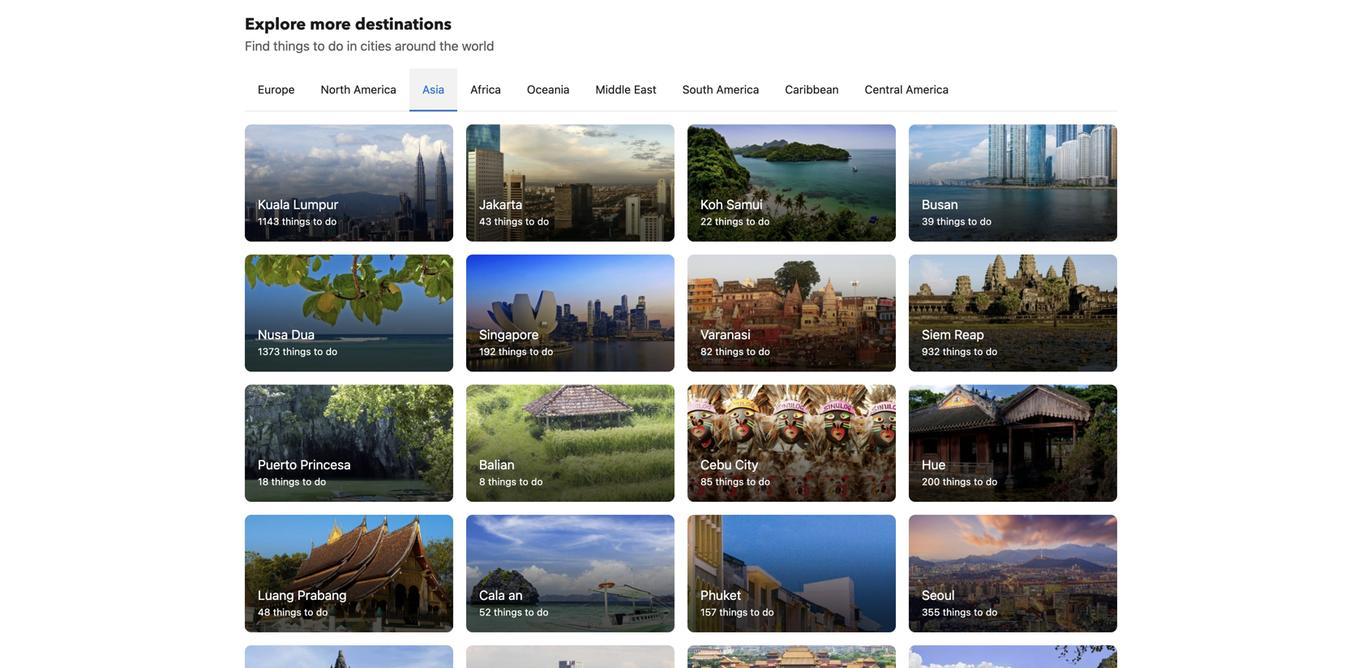 Task type: vqa. For each thing, say whether or not it's contained in the screenshot.
MIDDLE EAST button
yes



Task type: describe. For each thing, give the bounding box(es) containing it.
siem reap 932 things to do
[[922, 327, 998, 357]]

singapore image
[[466, 255, 675, 372]]

america for north america
[[354, 83, 397, 96]]

932
[[922, 346, 940, 357]]

kuala lumpur image
[[245, 124, 453, 242]]

north america button
[[308, 68, 410, 111]]

phuket
[[701, 587, 742, 603]]

cebu
[[701, 457, 732, 473]]

nusa dua image
[[245, 255, 453, 372]]

america for south america
[[717, 83, 759, 96]]

nusa dua 1373 things to do
[[258, 327, 338, 357]]

an
[[509, 587, 523, 603]]

oceania button
[[514, 68, 583, 111]]

beijing image
[[688, 645, 896, 668]]

koh
[[701, 197, 723, 212]]

to inside the seoul 355 things to do
[[974, 606, 983, 618]]

things inside luang prabang 48 things to do
[[273, 606, 302, 618]]

22
[[701, 216, 713, 227]]

busan 39 things to do
[[922, 197, 992, 227]]

cala an image
[[466, 515, 675, 632]]

luang prabang 48 things to do
[[258, 587, 347, 618]]

johor bahru image
[[466, 645, 675, 668]]

things inside cebu city 85 things to do
[[716, 476, 744, 488]]

seoul 355 things to do
[[922, 587, 998, 618]]

do inside jakarta 43 things to do
[[538, 216, 549, 227]]

central america button
[[852, 68, 962, 111]]

cala
[[479, 587, 505, 603]]

things inside jakarta 43 things to do
[[494, 216, 523, 227]]

coron image
[[909, 645, 1118, 668]]

east
[[634, 83, 657, 96]]

do inside puerto princesa 18 things to do
[[314, 476, 326, 488]]

to inside kuala lumpur 1143 things to do
[[313, 216, 322, 227]]

do inside luang prabang 48 things to do
[[316, 606, 328, 618]]

85
[[701, 476, 713, 488]]

do inside cala an 52 things to do
[[537, 606, 549, 618]]

things inside kuala lumpur 1143 things to do
[[282, 216, 310, 227]]

caribbean
[[785, 83, 839, 96]]

things inside cala an 52 things to do
[[494, 606, 522, 618]]

things inside the seoul 355 things to do
[[943, 606, 971, 618]]

kuala lumpur 1143 things to do
[[258, 197, 338, 227]]

princesa
[[300, 457, 351, 473]]

things inside the hue 200 things to do
[[943, 476, 971, 488]]

to inside cala an 52 things to do
[[525, 606, 534, 618]]

do inside balian 8 things to do
[[531, 476, 543, 488]]

varanasi 82 things to do
[[701, 327, 770, 357]]

balian image
[[466, 385, 675, 502]]

central
[[865, 83, 903, 96]]

cebu city 85 things to do
[[701, 457, 771, 488]]

1143
[[258, 216, 279, 227]]

jakarta image
[[466, 124, 675, 242]]

more
[[310, 13, 351, 35]]

north
[[321, 83, 351, 96]]

do inside phuket 157 things to do
[[763, 606, 774, 618]]

18
[[258, 476, 269, 488]]

do inside the hue 200 things to do
[[986, 476, 998, 488]]

phuket 157 things to do
[[701, 587, 774, 618]]

middle east button
[[583, 68, 670, 111]]

cebu city image
[[688, 385, 896, 502]]

siem reap image
[[909, 255, 1118, 372]]

43
[[479, 216, 492, 227]]

in
[[347, 38, 357, 53]]

america for central america
[[906, 83, 949, 96]]

do inside 'busan 39 things to do'
[[980, 216, 992, 227]]

192
[[479, 346, 496, 357]]

52
[[479, 606, 491, 618]]

to inside 'busan 39 things to do'
[[968, 216, 978, 227]]

do inside the 'koh samui 22 things to do'
[[758, 216, 770, 227]]

to inside nusa dua 1373 things to do
[[314, 346, 323, 357]]

city
[[735, 457, 759, 473]]

south america
[[683, 83, 759, 96]]

lumpur
[[293, 197, 338, 212]]

busan image
[[909, 124, 1118, 242]]

do inside the explore more destinations find things to do in cities around the world
[[328, 38, 344, 53]]

157
[[701, 606, 717, 618]]

the
[[440, 38, 459, 53]]

200
[[922, 476, 940, 488]]

jakarta 43 things to do
[[479, 197, 549, 227]]

things inside the 'siem reap 932 things to do'
[[943, 346, 971, 357]]

to inside luang prabang 48 things to do
[[304, 606, 313, 618]]



Task type: locate. For each thing, give the bounding box(es) containing it.
things right 22 at the right of the page
[[715, 216, 744, 227]]

to down princesa
[[302, 476, 312, 488]]

do inside the 'siem reap 932 things to do'
[[986, 346, 998, 357]]

do inside kuala lumpur 1143 things to do
[[325, 216, 337, 227]]

middle
[[596, 83, 631, 96]]

3 america from the left
[[906, 83, 949, 96]]

things inside the explore more destinations find things to do in cities around the world
[[274, 38, 310, 53]]

do right 43
[[538, 216, 549, 227]]

things right 200
[[943, 476, 971, 488]]

do up the beijing image
[[763, 606, 774, 618]]

to inside balian 8 things to do
[[519, 476, 529, 488]]

luang
[[258, 587, 294, 603]]

to inside the explore more destinations find things to do in cities around the world
[[313, 38, 325, 53]]

to inside phuket 157 things to do
[[751, 606, 760, 618]]

to down prabang
[[304, 606, 313, 618]]

explore
[[245, 13, 306, 35]]

things down cebu
[[716, 476, 744, 488]]

kuala
[[258, 197, 290, 212]]

to down dua
[[314, 346, 323, 357]]

cities
[[361, 38, 392, 53]]

dua
[[291, 327, 315, 342]]

do right 82 in the right bottom of the page
[[759, 346, 770, 357]]

varanasi image
[[688, 255, 896, 372]]

things inside puerto princesa 18 things to do
[[271, 476, 300, 488]]

hue
[[922, 457, 946, 473]]

things down balian
[[488, 476, 517, 488]]

things down busan
[[937, 216, 966, 227]]

1 horizontal spatial america
[[717, 83, 759, 96]]

prabang
[[298, 587, 347, 603]]

to right 52
[[525, 606, 534, 618]]

singapore 192 things to do
[[479, 327, 553, 357]]

oceania
[[527, 83, 570, 96]]

asia
[[423, 83, 445, 96]]

puerto
[[258, 457, 297, 473]]

koh samui 22 things to do
[[701, 197, 770, 227]]

seoul
[[922, 587, 955, 603]]

central america
[[865, 83, 949, 96]]

1 america from the left
[[354, 83, 397, 96]]

things inside nusa dua 1373 things to do
[[283, 346, 311, 357]]

do down lumpur
[[325, 216, 337, 227]]

north america
[[321, 83, 397, 96]]

to down the samui
[[746, 216, 756, 227]]

balian
[[479, 457, 515, 473]]

europe button
[[245, 68, 308, 111]]

to inside the 'siem reap 932 things to do'
[[974, 346, 983, 357]]

to inside singapore 192 things to do
[[530, 346, 539, 357]]

to inside the 'koh samui 22 things to do'
[[746, 216, 756, 227]]

things down reap
[[943, 346, 971, 357]]

do inside cebu city 85 things to do
[[759, 476, 771, 488]]

1373
[[258, 346, 280, 357]]

do inside varanasi 82 things to do
[[759, 346, 770, 357]]

jakarta
[[479, 197, 523, 212]]

america right north
[[354, 83, 397, 96]]

around
[[395, 38, 436, 53]]

2 america from the left
[[717, 83, 759, 96]]

things down phuket
[[720, 606, 748, 618]]

hue image
[[909, 385, 1118, 502]]

things inside the 'koh samui 22 things to do'
[[715, 216, 744, 227]]

do inside the seoul 355 things to do
[[986, 606, 998, 618]]

to down lumpur
[[313, 216, 322, 227]]

0 horizontal spatial america
[[354, 83, 397, 96]]

do right 1373
[[326, 346, 338, 357]]

tab list containing europe
[[245, 68, 1118, 112]]

to
[[313, 38, 325, 53], [313, 216, 322, 227], [526, 216, 535, 227], [746, 216, 756, 227], [968, 216, 978, 227], [314, 346, 323, 357], [530, 346, 539, 357], [747, 346, 756, 357], [974, 346, 983, 357], [302, 476, 312, 488], [519, 476, 529, 488], [747, 476, 756, 488], [974, 476, 983, 488], [304, 606, 313, 618], [525, 606, 534, 618], [751, 606, 760, 618], [974, 606, 983, 618]]

to down singapore
[[530, 346, 539, 357]]

things inside balian 8 things to do
[[488, 476, 517, 488]]

things inside phuket 157 things to do
[[720, 606, 748, 618]]

world
[[462, 38, 494, 53]]

africa
[[471, 83, 501, 96]]

hue 200 things to do
[[922, 457, 998, 488]]

do left in
[[328, 38, 344, 53]]

to inside cebu city 85 things to do
[[747, 476, 756, 488]]

to inside puerto princesa 18 things to do
[[302, 476, 312, 488]]

things down jakarta
[[494, 216, 523, 227]]

do down princesa
[[314, 476, 326, 488]]

things down the puerto at left bottom
[[271, 476, 300, 488]]

america right central
[[906, 83, 949, 96]]

do right 85
[[759, 476, 771, 488]]

to down more
[[313, 38, 325, 53]]

do right the 39
[[980, 216, 992, 227]]

to inside the hue 200 things to do
[[974, 476, 983, 488]]

america right south
[[717, 83, 759, 96]]

to down "varanasi"
[[747, 346, 756, 357]]

koh samui image
[[688, 124, 896, 242]]

to inside jakarta 43 things to do
[[526, 216, 535, 227]]

asia button
[[410, 68, 458, 111]]

puerto princesa image
[[245, 385, 453, 502]]

yogyakarta image
[[245, 645, 453, 668]]

samui
[[727, 197, 763, 212]]

82
[[701, 346, 713, 357]]

things down luang
[[273, 606, 302, 618]]

south america button
[[670, 68, 772, 111]]

puerto princesa 18 things to do
[[258, 457, 351, 488]]

varanasi
[[701, 327, 751, 342]]

to right 200
[[974, 476, 983, 488]]

48
[[258, 606, 270, 618]]

things
[[274, 38, 310, 53], [282, 216, 310, 227], [494, 216, 523, 227], [715, 216, 744, 227], [937, 216, 966, 227], [283, 346, 311, 357], [499, 346, 527, 357], [716, 346, 744, 357], [943, 346, 971, 357], [271, 476, 300, 488], [488, 476, 517, 488], [716, 476, 744, 488], [943, 476, 971, 488], [273, 606, 302, 618], [494, 606, 522, 618], [720, 606, 748, 618], [943, 606, 971, 618]]

luang prabang image
[[245, 515, 453, 632]]

things down seoul
[[943, 606, 971, 618]]

do up coron 'image'
[[986, 606, 998, 618]]

to right the 39
[[968, 216, 978, 227]]

siem
[[922, 327, 951, 342]]

to right 355
[[974, 606, 983, 618]]

to inside varanasi 82 things to do
[[747, 346, 756, 357]]

355
[[922, 606, 940, 618]]

find
[[245, 38, 270, 53]]

singapore
[[479, 327, 539, 342]]

2 horizontal spatial america
[[906, 83, 949, 96]]

things inside singapore 192 things to do
[[499, 346, 527, 357]]

things down lumpur
[[282, 216, 310, 227]]

middle east
[[596, 83, 657, 96]]

do inside nusa dua 1373 things to do
[[326, 346, 338, 357]]

europe
[[258, 83, 295, 96]]

do
[[328, 38, 344, 53], [325, 216, 337, 227], [538, 216, 549, 227], [758, 216, 770, 227], [980, 216, 992, 227], [326, 346, 338, 357], [542, 346, 553, 357], [759, 346, 770, 357], [986, 346, 998, 357], [314, 476, 326, 488], [531, 476, 543, 488], [759, 476, 771, 488], [986, 476, 998, 488], [316, 606, 328, 618], [537, 606, 549, 618], [763, 606, 774, 618], [986, 606, 998, 618]]

things inside varanasi 82 things to do
[[716, 346, 744, 357]]

do down prabang
[[316, 606, 328, 618]]

phuket image
[[688, 515, 896, 632]]

to right "157"
[[751, 606, 760, 618]]

do right 8
[[531, 476, 543, 488]]

south
[[683, 83, 713, 96]]

america inside central america button
[[906, 83, 949, 96]]

39
[[922, 216, 934, 227]]

to right 8
[[519, 476, 529, 488]]

seoul image
[[909, 515, 1118, 632]]

do inside singapore 192 things to do
[[542, 346, 553, 357]]

things down "varanasi"
[[716, 346, 744, 357]]

america inside south america 'button'
[[717, 83, 759, 96]]

do down the samui
[[758, 216, 770, 227]]

things inside 'busan 39 things to do'
[[937, 216, 966, 227]]

8
[[479, 476, 486, 488]]

tab list
[[245, 68, 1118, 112]]

things down explore
[[274, 38, 310, 53]]

reap
[[955, 327, 985, 342]]

do right 192
[[542, 346, 553, 357]]

balian 8 things to do
[[479, 457, 543, 488]]

busan
[[922, 197, 959, 212]]

to down city
[[747, 476, 756, 488]]

america inside north america button
[[354, 83, 397, 96]]

africa button
[[458, 68, 514, 111]]

do up johor bahru image
[[537, 606, 549, 618]]

cala an 52 things to do
[[479, 587, 549, 618]]

to down reap
[[974, 346, 983, 357]]

to right 43
[[526, 216, 535, 227]]

things down an
[[494, 606, 522, 618]]

things down dua
[[283, 346, 311, 357]]

do right 200
[[986, 476, 998, 488]]

destinations
[[355, 13, 452, 35]]

nusa
[[258, 327, 288, 342]]

do right 932
[[986, 346, 998, 357]]

america
[[354, 83, 397, 96], [717, 83, 759, 96], [906, 83, 949, 96]]

things down singapore
[[499, 346, 527, 357]]

caribbean button
[[772, 68, 852, 111]]

explore more destinations find things to do in cities around the world
[[245, 13, 494, 53]]



